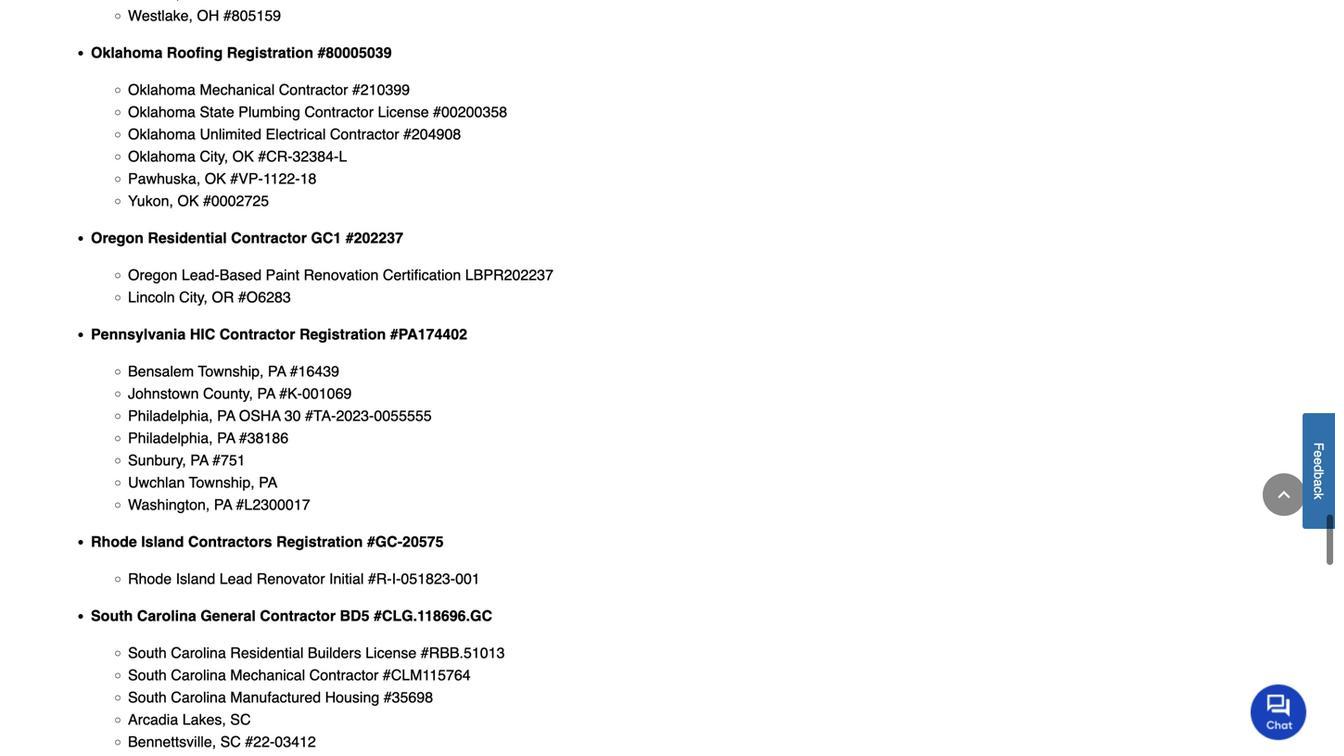 Task type: describe. For each thing, give the bounding box(es) containing it.
south carolina residential builders license #rbb.51013 south carolina mechanical contractor #clm115764 south carolina manufactured housing #35698 arcadia lakes, sc bennettsville, sc #22-03412
[[128, 645, 509, 751]]

#805159
[[223, 7, 281, 24]]

#00200358
[[433, 103, 507, 120]]

renovation
[[304, 266, 379, 284]]

city, inside oklahoma mechanical contractor #210399 oklahoma state plumbing contractor license #00200358 oklahoma unlimited electrical contractor #204908 oklahoma city, ok #cr-32384-l pawhuska, ok #vp-1122-18 yukon, ok #0002725
[[200, 148, 228, 165]]

license inside oklahoma mechanical contractor #210399 oklahoma state plumbing contractor license #00200358 oklahoma unlimited electrical contractor #204908 oklahoma city, ok #cr-32384-l pawhuska, ok #vp-1122-18 yukon, ok #0002725
[[378, 103, 429, 120]]

arcadia
[[128, 711, 178, 729]]

rhode island contractors registration #gc-20575
[[91, 533, 444, 551]]

residential inside south carolina residential builders license #rbb.51013 south carolina mechanical contractor #clm115764 south carolina manufactured housing #35698 arcadia lakes, sc bennettsville, sc #22-03412
[[230, 645, 304, 662]]

001069
[[302, 385, 352, 402]]

osha
[[239, 407, 281, 425]]

c
[[1311, 487, 1326, 493]]

i-
[[392, 571, 401, 588]]

#pa174402
[[390, 326, 467, 343]]

2 philadelphia, from the top
[[128, 430, 213, 447]]

pa up #l2300017
[[259, 474, 277, 491]]

18
[[300, 170, 317, 187]]

certification
[[383, 266, 461, 284]]

contractors
[[188, 533, 272, 551]]

lakes,
[[182, 711, 226, 729]]

2 horizontal spatial ok
[[232, 148, 254, 165]]

renovator
[[257, 571, 325, 588]]

#0002725
[[203, 192, 269, 209]]

a
[[1311, 480, 1326, 487]]

0055555
[[374, 407, 432, 425]]

1 e from the top
[[1311, 451, 1326, 458]]

051823-
[[401, 571, 455, 588]]

#22-
[[245, 734, 275, 751]]

bensalem township, pa #16439 johnstown county, pa #k-001069 philadelphia, pa osha 30 #ta-2023-0055555 philadelphia, pa #38186 sunbury, pa #751 uwchlan township, pa washington, pa #l2300017
[[128, 363, 432, 514]]

electrical
[[266, 126, 326, 143]]

south carolina general contractor bd5 #clg.118696.gc
[[91, 608, 492, 625]]

pennsylvania hic contractor registration #pa174402
[[91, 326, 467, 343]]

#k-
[[279, 385, 302, 402]]

oregon for oregon residential contractor gc1 #202237
[[91, 229, 144, 247]]

l
[[339, 148, 347, 165]]

pennsylvania
[[91, 326, 186, 343]]

based
[[219, 266, 262, 284]]

mechanical inside south carolina residential builders license #rbb.51013 south carolina mechanical contractor #clm115764 south carolina manufactured housing #35698 arcadia lakes, sc bennettsville, sc #22-03412
[[230, 667, 305, 684]]

f e e d b a c k
[[1311, 443, 1326, 500]]

oregon for oregon lead-based paint renovation certification lbpr202237 lincoln city, or #o6283
[[128, 266, 177, 284]]

initial
[[329, 571, 364, 588]]

housing
[[325, 689, 379, 706]]

bensalem
[[128, 363, 194, 380]]

#38186
[[239, 430, 289, 447]]

1122-
[[263, 170, 300, 187]]

chat invite button image
[[1251, 684, 1307, 741]]

bennettsville,
[[128, 734, 216, 751]]

lead-
[[182, 266, 219, 284]]

bd5
[[340, 608, 369, 625]]

scroll to top element
[[1263, 474, 1305, 516]]

oregon residential contractor gc1 #202237
[[91, 229, 403, 247]]

state
[[200, 103, 234, 120]]

oh
[[197, 7, 219, 24]]

general
[[200, 608, 256, 625]]

#210399
[[352, 81, 410, 98]]

#35698
[[384, 689, 433, 706]]

#o6283
[[238, 289, 291, 306]]

0 vertical spatial township,
[[198, 363, 264, 380]]

#204908
[[403, 126, 461, 143]]

#clm115764
[[383, 667, 471, 684]]

#l2300017
[[236, 496, 310, 514]]

county,
[[203, 385, 253, 402]]



Task type: locate. For each thing, give the bounding box(es) containing it.
township, up county, on the bottom of the page
[[198, 363, 264, 380]]

0 horizontal spatial residential
[[148, 229, 227, 247]]

registration down #805159
[[227, 44, 313, 61]]

oklahoma roofing registration #80005039
[[91, 44, 392, 61]]

1 vertical spatial rhode
[[128, 571, 172, 588]]

oregon lead-based paint renovation certification lbpr202237 lincoln city, or #o6283
[[128, 266, 553, 306]]

1 vertical spatial philadelphia,
[[128, 430, 213, 447]]

residential
[[148, 229, 227, 247], [230, 645, 304, 662]]

pa
[[268, 363, 286, 380], [257, 385, 275, 402], [217, 407, 235, 425], [217, 430, 235, 447], [190, 452, 209, 469], [259, 474, 277, 491], [214, 496, 232, 514]]

2023-
[[336, 407, 374, 425]]

chevron up image
[[1275, 486, 1293, 504]]

1 vertical spatial residential
[[230, 645, 304, 662]]

0 vertical spatial registration
[[227, 44, 313, 61]]

#rbb.51013
[[421, 645, 505, 662]]

lead
[[219, 571, 252, 588]]

residential up lead-
[[148, 229, 227, 247]]

registration up #16439
[[299, 326, 386, 343]]

pa up #751
[[217, 430, 235, 447]]

paint
[[266, 266, 299, 284]]

rhode
[[91, 533, 137, 551], [128, 571, 172, 588]]

2 vertical spatial registration
[[276, 533, 363, 551]]

unlimited
[[200, 126, 262, 143]]

pa down county, on the bottom of the page
[[217, 407, 235, 425]]

d
[[1311, 465, 1326, 472]]

2 vertical spatial ok
[[177, 192, 199, 209]]

westlake, oh #805159
[[128, 7, 281, 24]]

city, down lead-
[[179, 289, 208, 306]]

sc
[[230, 711, 251, 729], [220, 734, 241, 751]]

1 horizontal spatial ok
[[205, 170, 226, 187]]

f
[[1311, 443, 1326, 451]]

1 vertical spatial city,
[[179, 289, 208, 306]]

sc left #22-
[[220, 734, 241, 751]]

0 vertical spatial philadelphia,
[[128, 407, 213, 425]]

sc up #22-
[[230, 711, 251, 729]]

30
[[284, 407, 301, 425]]

ok up #vp-
[[232, 148, 254, 165]]

rhode island lead renovator initial #r-i-051823-001
[[128, 571, 480, 588]]

1 vertical spatial registration
[[299, 326, 386, 343]]

03412
[[275, 734, 316, 751]]

island down washington,
[[141, 533, 184, 551]]

rhode for rhode island lead renovator initial #r-i-051823-001
[[128, 571, 172, 588]]

#vp-
[[230, 170, 263, 187]]

001
[[455, 571, 480, 588]]

#80005039
[[318, 44, 392, 61]]

license up #clm115764
[[365, 645, 417, 662]]

k
[[1311, 493, 1326, 500]]

yukon,
[[128, 192, 173, 209]]

mechanical
[[200, 81, 275, 98], [230, 667, 305, 684]]

oregon inside oregon lead-based paint renovation certification lbpr202237 lincoln city, or #o6283
[[128, 266, 177, 284]]

ok down pawhuska,
[[177, 192, 199, 209]]

#202237
[[346, 229, 403, 247]]

philadelphia, down the johnstown
[[128, 407, 213, 425]]

registration
[[227, 44, 313, 61], [299, 326, 386, 343], [276, 533, 363, 551]]

e up "b"
[[1311, 458, 1326, 465]]

contractor inside south carolina residential builders license #rbb.51013 south carolina mechanical contractor #clm115764 south carolina manufactured housing #35698 arcadia lakes, sc bennettsville, sc #22-03412
[[309, 667, 379, 684]]

registration for contractors
[[276, 533, 363, 551]]

1 vertical spatial township,
[[189, 474, 255, 491]]

0 horizontal spatial ok
[[177, 192, 199, 209]]

city, down unlimited
[[200, 148, 228, 165]]

0 vertical spatial sc
[[230, 711, 251, 729]]

oregon
[[91, 229, 144, 247], [128, 266, 177, 284]]

carolina
[[137, 608, 196, 625], [171, 645, 226, 662], [171, 667, 226, 684], [171, 689, 226, 706]]

license inside south carolina residential builders license #rbb.51013 south carolina mechanical contractor #clm115764 south carolina manufactured housing #35698 arcadia lakes, sc bennettsville, sc #22-03412
[[365, 645, 417, 662]]

0 vertical spatial rhode
[[91, 533, 137, 551]]

hic
[[190, 326, 215, 343]]

2 e from the top
[[1311, 458, 1326, 465]]

rhode for rhode island contractors registration #gc-20575
[[91, 533, 137, 551]]

builders
[[308, 645, 361, 662]]

32384-
[[293, 148, 339, 165]]

f e e d b a c k button
[[1303, 413, 1335, 529]]

ok
[[232, 148, 254, 165], [205, 170, 226, 187], [177, 192, 199, 209]]

#16439
[[290, 363, 339, 380]]

plumbing
[[238, 103, 300, 120]]

e
[[1311, 451, 1326, 458], [1311, 458, 1326, 465]]

b
[[1311, 472, 1326, 480]]

e up d
[[1311, 451, 1326, 458]]

oregon down yukon,
[[91, 229, 144, 247]]

0 vertical spatial residential
[[148, 229, 227, 247]]

0 vertical spatial mechanical
[[200, 81, 275, 98]]

0 vertical spatial island
[[141, 533, 184, 551]]

#ta-
[[305, 407, 336, 425]]

lincoln
[[128, 289, 175, 306]]

0 vertical spatial oregon
[[91, 229, 144, 247]]

island for lead
[[176, 571, 215, 588]]

township,
[[198, 363, 264, 380], [189, 474, 255, 491]]

lbpr202237
[[465, 266, 553, 284]]

island
[[141, 533, 184, 551], [176, 571, 215, 588]]

city, inside oregon lead-based paint renovation certification lbpr202237 lincoln city, or #o6283
[[179, 289, 208, 306]]

mechanical up state
[[200, 81, 275, 98]]

1 vertical spatial oregon
[[128, 266, 177, 284]]

1 vertical spatial license
[[365, 645, 417, 662]]

1 philadelphia, from the top
[[128, 407, 213, 425]]

0 vertical spatial license
[[378, 103, 429, 120]]

pa up the contractors
[[214, 496, 232, 514]]

1 vertical spatial sc
[[220, 734, 241, 751]]

philadelphia,
[[128, 407, 213, 425], [128, 430, 213, 447]]

0 vertical spatial ok
[[232, 148, 254, 165]]

1 vertical spatial mechanical
[[230, 667, 305, 684]]

south
[[91, 608, 133, 625], [128, 645, 167, 662], [128, 667, 167, 684], [128, 689, 167, 706]]

1 horizontal spatial residential
[[230, 645, 304, 662]]

island for contractors
[[141, 533, 184, 551]]

registration for contractor
[[299, 326, 386, 343]]

pa left #751
[[190, 452, 209, 469]]

pawhuska,
[[128, 170, 201, 187]]

oklahoma
[[91, 44, 163, 61], [128, 81, 196, 98], [128, 103, 196, 120], [128, 126, 196, 143], [128, 148, 196, 165]]

island left the lead
[[176, 571, 215, 588]]

uwchlan
[[128, 474, 185, 491]]

residential down south carolina general contractor bd5 #clg.118696.gc
[[230, 645, 304, 662]]

license
[[378, 103, 429, 120], [365, 645, 417, 662]]

roofing
[[167, 44, 223, 61]]

johnstown
[[128, 385, 199, 402]]

license down #210399
[[378, 103, 429, 120]]

manufactured
[[230, 689, 321, 706]]

1 vertical spatial ok
[[205, 170, 226, 187]]

pa up #k-
[[268, 363, 286, 380]]

oregon up lincoln
[[128, 266, 177, 284]]

#cr-
[[258, 148, 293, 165]]

#gc-
[[367, 533, 402, 551]]

0 vertical spatial city,
[[200, 148, 228, 165]]

pa up osha
[[257, 385, 275, 402]]

sunbury,
[[128, 452, 186, 469]]

mechanical up manufactured
[[230, 667, 305, 684]]

gc1
[[311, 229, 341, 247]]

#r-
[[368, 571, 392, 588]]

#751
[[212, 452, 245, 469]]

20575
[[402, 533, 444, 551]]

or
[[212, 289, 234, 306]]

westlake,
[[128, 7, 193, 24]]

washington,
[[128, 496, 210, 514]]

philadelphia, up sunbury,
[[128, 430, 213, 447]]

registration up rhode island lead renovator initial #r-i-051823-001
[[276, 533, 363, 551]]

oklahoma mechanical contractor #210399 oklahoma state plumbing contractor license #00200358 oklahoma unlimited electrical contractor #204908 oklahoma city, ok #cr-32384-l pawhuska, ok #vp-1122-18 yukon, ok #0002725
[[128, 81, 507, 209]]

township, down #751
[[189, 474, 255, 491]]

1 vertical spatial island
[[176, 571, 215, 588]]

mechanical inside oklahoma mechanical contractor #210399 oklahoma state plumbing contractor license #00200358 oklahoma unlimited electrical contractor #204908 oklahoma city, ok #cr-32384-l pawhuska, ok #vp-1122-18 yukon, ok #0002725
[[200, 81, 275, 98]]

ok up the #0002725
[[205, 170, 226, 187]]

#clg.118696.gc
[[374, 608, 492, 625]]



Task type: vqa. For each thing, say whether or not it's contained in the screenshot.
Home to the bottom
no



